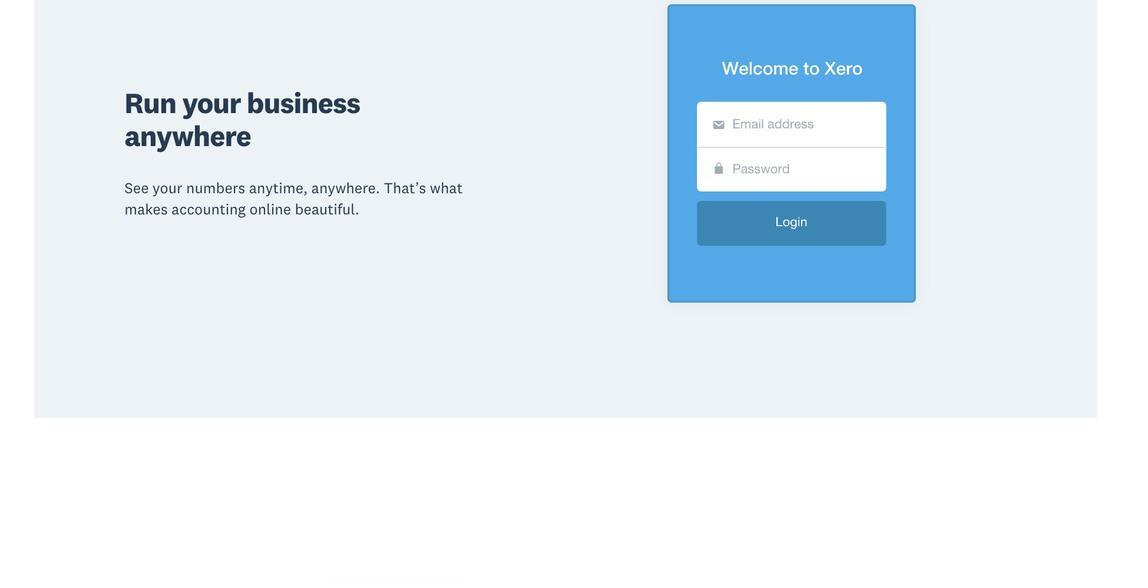 Task type: describe. For each thing, give the bounding box(es) containing it.
anytime,
[[249, 179, 308, 197]]

see
[[125, 179, 149, 197]]

see your numbers anytime, anywhere. that's what makes accounting online beautiful.
[[125, 179, 463, 219]]

run your business anywhere
[[125, 85, 360, 154]]

business
[[247, 85, 360, 121]]

beautiful.
[[295, 200, 360, 219]]

accounting
[[172, 200, 246, 219]]

online
[[250, 200, 291, 219]]



Task type: locate. For each thing, give the bounding box(es) containing it.
anywhere.
[[312, 179, 380, 197]]

a xero login page where you enter your details for access to the cloud accounting. image
[[577, 0, 1007, 369], [577, 0, 1007, 369]]

your
[[182, 85, 241, 121], [153, 179, 182, 197]]

xero's online accounting dashboard shows a bar chart of monthly totals for cash coming in and out. image
[[125, 484, 555, 585], [125, 484, 555, 585]]

that's
[[384, 179, 426, 197]]

what
[[430, 179, 463, 197]]

your for see
[[153, 179, 182, 197]]

makes
[[125, 200, 168, 219]]

numbers
[[186, 179, 245, 197]]

your for run
[[182, 85, 241, 121]]

0 vertical spatial your
[[182, 85, 241, 121]]

1 vertical spatial your
[[153, 179, 182, 197]]

your inside see your numbers anytime, anywhere. that's what makes accounting online beautiful.
[[153, 179, 182, 197]]

anywhere
[[125, 118, 251, 154]]

run
[[125, 85, 176, 121]]

your inside run your business anywhere
[[182, 85, 241, 121]]



Task type: vqa. For each thing, say whether or not it's contained in the screenshot.
clients,
no



